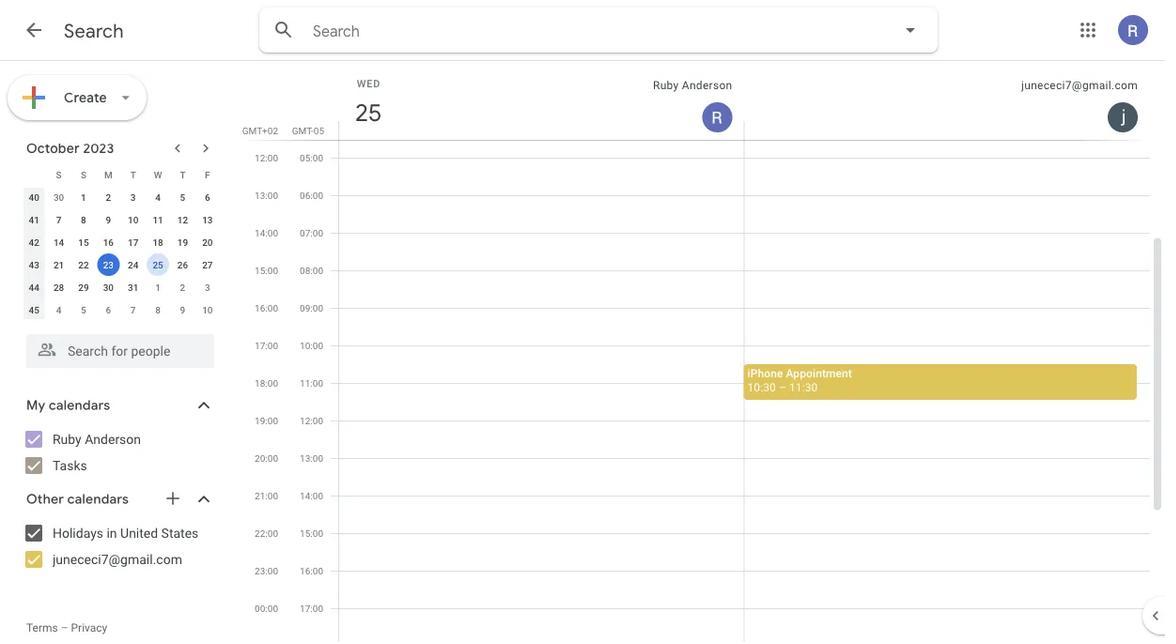 Task type: locate. For each thing, give the bounding box(es) containing it.
25 grid
[[241, 61, 1165, 643]]

11:30
[[789, 381, 818, 394]]

0 vertical spatial 30
[[53, 192, 64, 203]]

0 horizontal spatial s
[[56, 169, 62, 180]]

ruby anderson inside the "my calendars" list
[[53, 432, 141, 447]]

16:00 right 23:00
[[300, 566, 323, 577]]

22 element
[[72, 254, 95, 276]]

tasks
[[53, 458, 87, 474]]

anderson inside 25 column header
[[682, 79, 733, 92]]

row
[[22, 164, 220, 186], [22, 186, 220, 209], [22, 209, 220, 231], [22, 231, 220, 254], [22, 254, 220, 276], [22, 276, 220, 299], [22, 299, 220, 321]]

0 vertical spatial anderson
[[682, 79, 733, 92]]

2 row from the top
[[22, 186, 220, 209]]

1 vertical spatial 9
[[180, 305, 185, 316]]

15:00 left 08:00
[[255, 265, 278, 276]]

1 vertical spatial 4
[[56, 305, 61, 316]]

1 horizontal spatial 9
[[180, 305, 185, 316]]

17:00
[[255, 340, 278, 351], [300, 603, 323, 615]]

1 vertical spatial 1
[[155, 282, 161, 293]]

–
[[779, 381, 787, 394], [61, 622, 68, 635]]

4 up the 11 "element"
[[155, 192, 161, 203]]

2 t from the left
[[180, 169, 186, 180]]

8 down november 1 element
[[155, 305, 161, 316]]

1 vertical spatial 14:00
[[300, 491, 323, 502]]

27
[[202, 259, 213, 271]]

1 horizontal spatial –
[[779, 381, 787, 394]]

4 down 28 element
[[56, 305, 61, 316]]

20 element
[[196, 231, 219, 254]]

0 horizontal spatial 10
[[128, 214, 139, 226]]

4 inside november 4 element
[[56, 305, 61, 316]]

1 vertical spatial calendars
[[67, 492, 129, 508]]

00:00
[[255, 603, 278, 615]]

15:00
[[255, 265, 278, 276], [300, 528, 323, 539]]

24
[[128, 259, 139, 271]]

1 vertical spatial 7
[[130, 305, 136, 316]]

my calendars
[[26, 398, 110, 414]]

15
[[78, 237, 89, 248]]

1 vertical spatial junececi7@gmail.com
[[53, 552, 182, 568]]

0 horizontal spatial junececi7@gmail.com
[[53, 552, 182, 568]]

31 element
[[122, 276, 144, 299]]

1 vertical spatial ruby
[[53, 432, 82, 447]]

22
[[78, 259, 89, 271]]

2 down the "26" element
[[180, 282, 185, 293]]

0 vertical spatial 8
[[81, 214, 86, 226]]

6
[[205, 192, 210, 203], [106, 305, 111, 316]]

40
[[29, 192, 39, 203]]

1 vertical spatial 30
[[103, 282, 114, 293]]

11 element
[[147, 209, 169, 231]]

– left 11:30
[[779, 381, 787, 394]]

wed
[[357, 78, 381, 89]]

row group inside the october 2023 grid
[[22, 186, 220, 321]]

0 vertical spatial 3
[[130, 192, 136, 203]]

junececi7@gmail.com
[[1022, 79, 1138, 92], [53, 552, 182, 568]]

1 horizontal spatial 14:00
[[300, 491, 323, 502]]

1 horizontal spatial 5
[[180, 192, 185, 203]]

m
[[104, 169, 112, 180]]

privacy
[[71, 622, 107, 635]]

41
[[29, 214, 39, 226]]

43
[[29, 259, 39, 271]]

25 inside cell
[[153, 259, 163, 271]]

ruby
[[653, 79, 679, 92], [53, 432, 82, 447]]

25 down the wed
[[354, 97, 381, 128]]

10
[[128, 214, 139, 226], [202, 305, 213, 316]]

21:00
[[255, 491, 278, 502]]

20:00
[[255, 453, 278, 464]]

other calendars
[[26, 492, 129, 508]]

my
[[26, 398, 45, 414]]

0 vertical spatial –
[[779, 381, 787, 394]]

30 down 23
[[103, 282, 114, 293]]

1 horizontal spatial 16:00
[[300, 566, 323, 577]]

26 element
[[171, 254, 194, 276]]

ruby anderson inside 25 column header
[[653, 79, 733, 92]]

search image
[[265, 11, 303, 49]]

None search field
[[259, 8, 938, 53], [0, 327, 233, 368], [259, 8, 938, 53]]

4 row from the top
[[22, 231, 220, 254]]

junececi7@gmail.com inside column header
[[1022, 79, 1138, 92]]

0 vertical spatial 25
[[354, 97, 381, 128]]

row group
[[22, 186, 220, 321]]

1
[[81, 192, 86, 203], [155, 282, 161, 293]]

28 element
[[48, 276, 70, 299]]

1 horizontal spatial 1
[[155, 282, 161, 293]]

terms
[[26, 622, 58, 635]]

15:00 right 22:00
[[300, 528, 323, 539]]

1 vertical spatial –
[[61, 622, 68, 635]]

search heading
[[64, 19, 124, 43]]

28
[[53, 282, 64, 293]]

search options image
[[892, 11, 929, 49]]

12
[[177, 214, 188, 226]]

13 element
[[196, 209, 219, 231]]

1 row from the top
[[22, 164, 220, 186]]

6 down f in the left top of the page
[[205, 192, 210, 203]]

1 horizontal spatial junececi7@gmail.com
[[1022, 79, 1138, 92]]

0 horizontal spatial 12:00
[[255, 152, 278, 164]]

0 horizontal spatial ruby
[[53, 432, 82, 447]]

30 for september 30 element
[[53, 192, 64, 203]]

0 vertical spatial junececi7@gmail.com
[[1022, 79, 1138, 92]]

0 horizontal spatial 4
[[56, 305, 61, 316]]

1 horizontal spatial 6
[[205, 192, 210, 203]]

3 up 10 element
[[130, 192, 136, 203]]

13:00 left 06:00
[[255, 190, 278, 201]]

10 down november 3 element
[[202, 305, 213, 316]]

7 row from the top
[[22, 299, 220, 321]]

0 vertical spatial 9
[[106, 214, 111, 226]]

1 horizontal spatial anderson
[[682, 79, 733, 92]]

0 horizontal spatial 25
[[153, 259, 163, 271]]

– right terms
[[61, 622, 68, 635]]

17:00 up the 18:00
[[255, 340, 278, 351]]

holidays in united states
[[53, 526, 199, 541]]

8
[[81, 214, 86, 226], [155, 305, 161, 316]]

1 horizontal spatial ruby
[[653, 79, 679, 92]]

10 up 17
[[128, 214, 139, 226]]

1 horizontal spatial 15:00
[[300, 528, 323, 539]]

12:00
[[255, 152, 278, 164], [300, 415, 323, 427]]

october
[[26, 140, 80, 157]]

25 down the 18
[[153, 259, 163, 271]]

12:00 down gmt+02
[[255, 152, 278, 164]]

1 vertical spatial ruby anderson
[[53, 432, 141, 447]]

1 horizontal spatial 25
[[354, 97, 381, 128]]

5
[[180, 192, 185, 203], [81, 305, 86, 316]]

1 down 25 element
[[155, 282, 161, 293]]

1 horizontal spatial 13:00
[[300, 453, 323, 464]]

row containing 43
[[22, 254, 220, 276]]

5 up the 12 element
[[180, 192, 185, 203]]

1 horizontal spatial s
[[81, 169, 86, 180]]

25
[[354, 97, 381, 128], [153, 259, 163, 271]]

21
[[53, 259, 64, 271]]

1 horizontal spatial 30
[[103, 282, 114, 293]]

23:00
[[255, 566, 278, 577]]

november 1 element
[[147, 276, 169, 299]]

search
[[64, 19, 124, 43]]

08:00
[[300, 265, 323, 276]]

8 up 15 element on the top of the page
[[81, 214, 86, 226]]

november 2 element
[[171, 276, 194, 299]]

16:00 left 09:00
[[255, 303, 278, 314]]

1 horizontal spatial 2
[[180, 282, 185, 293]]

7 down september 30 element
[[56, 214, 61, 226]]

1 horizontal spatial ruby anderson
[[653, 79, 733, 92]]

9
[[106, 214, 111, 226], [180, 305, 185, 316]]

19:00
[[255, 415, 278, 427]]

0 vertical spatial 14:00
[[255, 227, 278, 239]]

0 vertical spatial 15:00
[[255, 265, 278, 276]]

1 horizontal spatial 4
[[155, 192, 161, 203]]

13:00 right 20:00
[[300, 453, 323, 464]]

05
[[314, 125, 324, 136]]

t left w on the top left of page
[[130, 169, 136, 180]]

6 row from the top
[[22, 276, 220, 299]]

1 horizontal spatial 8
[[155, 305, 161, 316]]

row containing 41
[[22, 209, 220, 231]]

t
[[130, 169, 136, 180], [180, 169, 186, 180]]

1 vertical spatial 8
[[155, 305, 161, 316]]

30 right 40
[[53, 192, 64, 203]]

0 vertical spatial 7
[[56, 214, 61, 226]]

09:00
[[300, 303, 323, 314]]

0 horizontal spatial ruby anderson
[[53, 432, 141, 447]]

30
[[53, 192, 64, 203], [103, 282, 114, 293]]

17 element
[[122, 231, 144, 254]]

0 vertical spatial 4
[[155, 192, 161, 203]]

9 down november 2 "element"
[[180, 305, 185, 316]]

0 vertical spatial 10
[[128, 214, 139, 226]]

5 down 29 element
[[81, 305, 86, 316]]

0 vertical spatial ruby
[[653, 79, 679, 92]]

0 horizontal spatial 16:00
[[255, 303, 278, 314]]

1 horizontal spatial t
[[180, 169, 186, 180]]

44
[[29, 282, 39, 293]]

november 9 element
[[171, 299, 194, 321]]

12:00 down 11:00
[[300, 415, 323, 427]]

november 6 element
[[97, 299, 120, 321]]

25 element
[[147, 254, 169, 276]]

s left the m
[[81, 169, 86, 180]]

0 vertical spatial calendars
[[49, 398, 110, 414]]

0 vertical spatial ruby anderson
[[653, 79, 733, 92]]

1 horizontal spatial 12:00
[[300, 415, 323, 427]]

7
[[56, 214, 61, 226], [130, 305, 136, 316]]

18
[[153, 237, 163, 248]]

0 horizontal spatial 5
[[81, 305, 86, 316]]

anderson
[[682, 79, 733, 92], [85, 432, 141, 447]]

f
[[205, 169, 210, 180]]

22:00
[[255, 528, 278, 539]]

– inside iphone appointment 10:30 – 11:30
[[779, 381, 787, 394]]

0 horizontal spatial 14:00
[[255, 227, 278, 239]]

5 row from the top
[[22, 254, 220, 276]]

1 vertical spatial 16:00
[[300, 566, 323, 577]]

0 horizontal spatial 9
[[106, 214, 111, 226]]

17:00 right "00:00" at the bottom left of the page
[[300, 603, 323, 615]]

19 element
[[171, 231, 194, 254]]

13:00
[[255, 190, 278, 201], [300, 453, 323, 464]]

1 vertical spatial 10
[[202, 305, 213, 316]]

0 horizontal spatial 1
[[81, 192, 86, 203]]

1 horizontal spatial 10
[[202, 305, 213, 316]]

14:00 left the 07:00
[[255, 227, 278, 239]]

junececi7@gmail.com column header
[[744, 61, 1150, 140]]

0 vertical spatial 16:00
[[255, 303, 278, 314]]

1 vertical spatial 3
[[205, 282, 210, 293]]

16:00
[[255, 303, 278, 314], [300, 566, 323, 577]]

0 horizontal spatial 30
[[53, 192, 64, 203]]

1 vertical spatial 17:00
[[300, 603, 323, 615]]

21 element
[[48, 254, 70, 276]]

t right w on the top left of page
[[180, 169, 186, 180]]

0 horizontal spatial t
[[130, 169, 136, 180]]

create button
[[8, 75, 146, 120]]

0 horizontal spatial 13:00
[[255, 190, 278, 201]]

2
[[106, 192, 111, 203], [180, 282, 185, 293]]

2 down the m
[[106, 192, 111, 203]]

0 horizontal spatial 7
[[56, 214, 61, 226]]

s
[[56, 169, 62, 180], [81, 169, 86, 180]]

gmt-05
[[292, 125, 324, 136]]

3
[[130, 192, 136, 203], [205, 282, 210, 293]]

15 element
[[72, 231, 95, 254]]

calendars up in
[[67, 492, 129, 508]]

2 inside "element"
[[180, 282, 185, 293]]

1 vertical spatial 15:00
[[300, 528, 323, 539]]

0 vertical spatial 2
[[106, 192, 111, 203]]

row group containing 40
[[22, 186, 220, 321]]

row containing 44
[[22, 276, 220, 299]]

w
[[154, 169, 162, 180]]

10 element
[[122, 209, 144, 231]]

1 vertical spatial 2
[[180, 282, 185, 293]]

24 element
[[122, 254, 144, 276]]

1 right september 30 element
[[81, 192, 86, 203]]

14:00 right 21:00
[[300, 491, 323, 502]]

3 down 27 element
[[205, 282, 210, 293]]

anderson inside the "my calendars" list
[[85, 432, 141, 447]]

1 vertical spatial 6
[[106, 305, 111, 316]]

9 up 16 element
[[106, 214, 111, 226]]

0 horizontal spatial 3
[[130, 192, 136, 203]]

calendars
[[49, 398, 110, 414], [67, 492, 129, 508]]

4
[[155, 192, 161, 203], [56, 305, 61, 316]]

1 horizontal spatial 3
[[205, 282, 210, 293]]

20
[[202, 237, 213, 248]]

31
[[128, 282, 139, 293]]

0 horizontal spatial 17:00
[[255, 340, 278, 351]]

18 element
[[147, 231, 169, 254]]

1 vertical spatial anderson
[[85, 432, 141, 447]]

3 row from the top
[[22, 209, 220, 231]]

1 vertical spatial 25
[[153, 259, 163, 271]]

ruby anderson
[[653, 79, 733, 92], [53, 432, 141, 447]]

14:00
[[255, 227, 278, 239], [300, 491, 323, 502]]

0 horizontal spatial anderson
[[85, 432, 141, 447]]

7 down "31" element
[[130, 305, 136, 316]]

6 down 30 element
[[106, 305, 111, 316]]

s up september 30 element
[[56, 169, 62, 180]]

calendars right my
[[49, 398, 110, 414]]

10:00
[[300, 340, 323, 351]]



Task type: describe. For each thing, give the bounding box(es) containing it.
27 element
[[196, 254, 219, 276]]

holidays
[[53, 526, 103, 541]]

18:00
[[255, 378, 278, 389]]

1 vertical spatial 12:00
[[300, 415, 323, 427]]

11:00
[[300, 378, 323, 389]]

go back image
[[23, 19, 45, 41]]

row containing s
[[22, 164, 220, 186]]

3 inside november 3 element
[[205, 282, 210, 293]]

23, today element
[[97, 254, 120, 276]]

1 horizontal spatial 7
[[130, 305, 136, 316]]

23
[[103, 259, 114, 271]]

november 5 element
[[72, 299, 95, 321]]

0 vertical spatial 1
[[81, 192, 86, 203]]

1 t from the left
[[130, 169, 136, 180]]

8 inside 'november 8' element
[[155, 305, 161, 316]]

november 8 element
[[147, 299, 169, 321]]

2023
[[83, 140, 114, 157]]

Search for people text field
[[38, 335, 203, 368]]

0 vertical spatial 5
[[180, 192, 185, 203]]

add other calendars image
[[164, 490, 182, 508]]

november 10 element
[[196, 299, 219, 321]]

1 horizontal spatial 17:00
[[300, 603, 323, 615]]

13
[[202, 214, 213, 226]]

23 cell
[[96, 254, 121, 276]]

30 for 30 element
[[103, 282, 114, 293]]

10 for 10 element
[[128, 214, 139, 226]]

iphone
[[748, 367, 783, 380]]

wednesday, october 25 element
[[347, 91, 390, 134]]

06:00
[[300, 190, 323, 201]]

october 2023
[[26, 140, 114, 157]]

gmt-
[[292, 125, 314, 136]]

appointment
[[786, 367, 852, 380]]

september 30 element
[[48, 186, 70, 209]]

11
[[153, 214, 163, 226]]

0 horizontal spatial 15:00
[[255, 265, 278, 276]]

0 vertical spatial 13:00
[[255, 190, 278, 201]]

14 element
[[48, 231, 70, 254]]

my calendars button
[[4, 391, 233, 421]]

29 element
[[72, 276, 95, 299]]

19
[[177, 237, 188, 248]]

iphone appointment 10:30 – 11:30
[[748, 367, 852, 394]]

november 3 element
[[196, 276, 219, 299]]

0 vertical spatial 12:00
[[255, 152, 278, 164]]

privacy link
[[71, 622, 107, 635]]

05:00
[[300, 152, 323, 164]]

october 2023 grid
[[18, 164, 220, 321]]

my calendars list
[[4, 425, 233, 481]]

07:00
[[300, 227, 323, 239]]

junececi7@gmail.com inside other calendars list
[[53, 552, 182, 568]]

united
[[120, 526, 158, 541]]

terms link
[[26, 622, 58, 635]]

november 7 element
[[122, 299, 144, 321]]

42
[[29, 237, 39, 248]]

ruby inside 25 column header
[[653, 79, 679, 92]]

29
[[78, 282, 89, 293]]

0 horizontal spatial –
[[61, 622, 68, 635]]

30 element
[[97, 276, 120, 299]]

12 element
[[171, 209, 194, 231]]

0 horizontal spatial 2
[[106, 192, 111, 203]]

ruby inside the "my calendars" list
[[53, 432, 82, 447]]

Search text field
[[313, 22, 847, 41]]

10 for november 10 element
[[202, 305, 213, 316]]

gmt+02
[[242, 125, 278, 136]]

16
[[103, 237, 114, 248]]

terms – privacy
[[26, 622, 107, 635]]

26
[[177, 259, 188, 271]]

0 vertical spatial 17:00
[[255, 340, 278, 351]]

row containing 42
[[22, 231, 220, 254]]

1 vertical spatial 5
[[81, 305, 86, 316]]

wed 25
[[354, 78, 381, 128]]

other
[[26, 492, 64, 508]]

create
[[64, 89, 107, 106]]

calendars for my calendars
[[49, 398, 110, 414]]

0 horizontal spatial 8
[[81, 214, 86, 226]]

row containing 45
[[22, 299, 220, 321]]

none search field 'search for people'
[[0, 327, 233, 368]]

25 column header
[[338, 61, 745, 140]]

25 cell
[[146, 254, 170, 276]]

other calendars list
[[4, 519, 233, 575]]

0 horizontal spatial 6
[[106, 305, 111, 316]]

states
[[161, 526, 199, 541]]

row containing 40
[[22, 186, 220, 209]]

10:30
[[748, 381, 776, 394]]

november 4 element
[[48, 299, 70, 321]]

45
[[29, 305, 39, 316]]

1 vertical spatial 13:00
[[300, 453, 323, 464]]

17
[[128, 237, 139, 248]]

2 s from the left
[[81, 169, 86, 180]]

0 vertical spatial 6
[[205, 192, 210, 203]]

in
[[107, 526, 117, 541]]

25 inside wed 25
[[354, 97, 381, 128]]

calendars for other calendars
[[67, 492, 129, 508]]

14
[[53, 237, 64, 248]]

other calendars button
[[4, 485, 233, 515]]

1 s from the left
[[56, 169, 62, 180]]

16 element
[[97, 231, 120, 254]]



Task type: vqa. For each thing, say whether or not it's contained in the screenshot.
2nd T from right
yes



